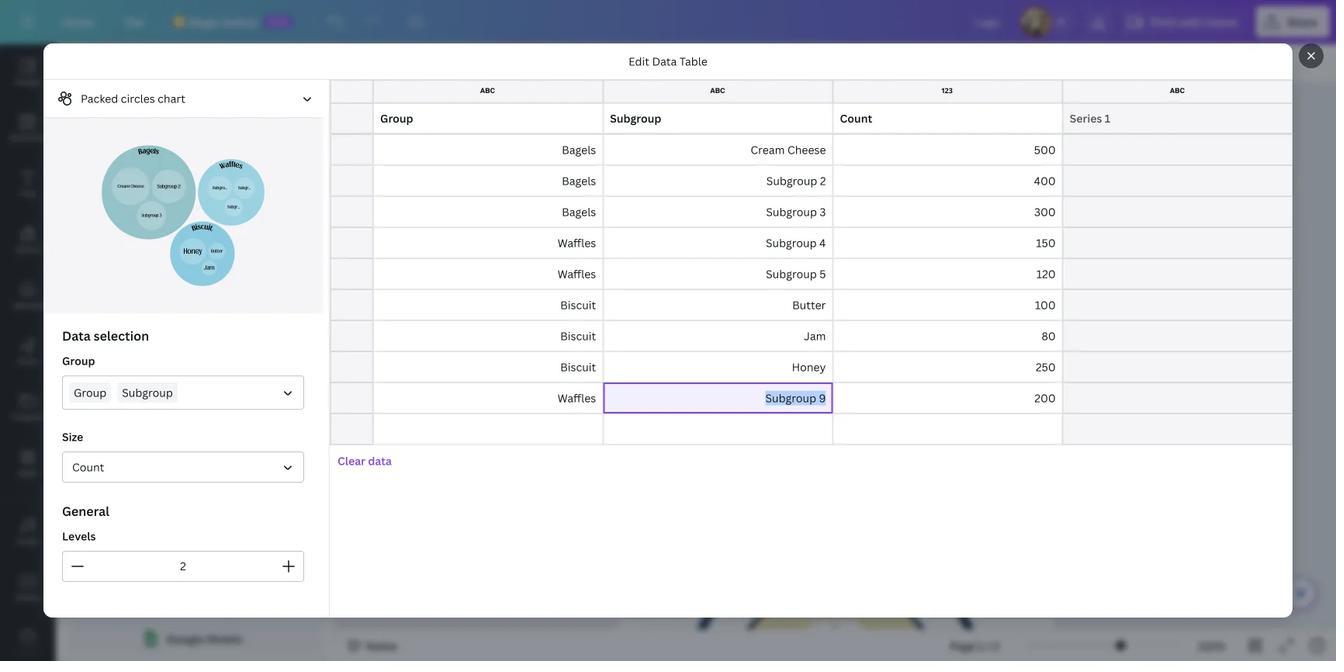 Task type: locate. For each thing, give the bounding box(es) containing it.
group
[[62, 354, 95, 368], [74, 385, 107, 400]]

data
[[199, 137, 222, 152], [368, 454, 392, 468]]

0 vertical spatial data
[[199, 137, 222, 152]]

Levels text field
[[93, 552, 273, 581]]

table
[[680, 54, 708, 69]]

clear
[[338, 454, 366, 468]]

expand data table button
[[65, 129, 325, 160]]

projects
[[12, 411, 43, 422]]

notes button
[[341, 633, 404, 658]]

0 horizontal spatial data
[[199, 137, 222, 152]]

selection
[[94, 328, 149, 344]]

group
[[611, 50, 693, 75]]

draw button
[[0, 324, 56, 380]]

expand
[[157, 137, 196, 152]]

1 horizontal spatial data
[[368, 454, 392, 468]]

data left chart
[[115, 96, 140, 111]]

group down data selection
[[62, 354, 95, 368]]

google
[[167, 631, 204, 646]]

data for expand
[[199, 137, 222, 152]]

text
[[20, 188, 36, 198]]

group up size
[[74, 385, 107, 400]]

packed circles chart
[[81, 91, 185, 106]]

apps
[[18, 467, 38, 478]]

page
[[950, 638, 976, 653]]

general
[[62, 503, 109, 520]]

Edit value text field
[[373, 103, 603, 134], [603, 134, 833, 165], [1063, 134, 1293, 165], [373, 165, 603, 196], [603, 165, 833, 196], [833, 165, 1063, 196], [137, 192, 206, 224], [206, 192, 274, 224], [373, 196, 603, 227], [69, 224, 137, 255], [137, 224, 206, 255], [206, 224, 274, 255], [833, 227, 1063, 258], [1063, 227, 1293, 258], [69, 255, 137, 286], [137, 255, 206, 286], [373, 258, 603, 289], [603, 258, 833, 289], [833, 258, 1063, 289], [69, 286, 137, 317], [137, 286, 206, 317], [603, 289, 833, 321], [833, 289, 1063, 321], [1063, 289, 1293, 321], [69, 317, 137, 348], [137, 317, 206, 348], [373, 321, 603, 352], [603, 321, 833, 352], [833, 321, 1063, 352], [69, 348, 137, 379], [137, 348, 206, 379], [373, 352, 603, 383], [833, 352, 1063, 383], [69, 379, 137, 410], [137, 379, 206, 410], [206, 379, 274, 410], [274, 410, 342, 441], [603, 414, 833, 445], [833, 414, 1063, 445], [1063, 414, 1293, 445], [137, 441, 206, 472], [206, 441, 274, 472], [274, 441, 342, 472], [69, 472, 137, 503], [137, 472, 206, 503], [206, 472, 274, 503], [274, 472, 342, 503], [274, 503, 342, 534]]

audio button
[[0, 504, 56, 560]]

data button
[[68, 88, 186, 118]]

1 vertical spatial group
[[74, 385, 107, 400]]

0 vertical spatial group
[[62, 354, 95, 368]]

1 vertical spatial data
[[368, 454, 392, 468]]

add data button
[[62, 552, 328, 583]]

toro
[[769, 143, 903, 225]]

clear data button
[[330, 445, 400, 477]]

switch
[[223, 14, 258, 29]]

Size button
[[62, 452, 304, 483]]

apps button
[[0, 435, 56, 491]]

starred
[[14, 647, 42, 658]]

videos
[[15, 591, 41, 602]]

Edit value text field
[[603, 103, 833, 134], [833, 103, 1063, 134], [1063, 103, 1293, 134], [373, 134, 603, 165], [833, 134, 1063, 165], [1063, 165, 1293, 196], [69, 192, 137, 224], [274, 192, 342, 224], [603, 196, 833, 227], [833, 196, 1063, 227], [1063, 196, 1293, 227], [274, 224, 342, 255], [373, 227, 603, 258], [603, 227, 833, 258], [206, 255, 274, 286], [274, 255, 342, 286], [1063, 258, 1293, 289], [206, 286, 274, 317], [274, 286, 342, 317], [373, 289, 603, 321], [206, 317, 274, 348], [274, 317, 342, 348], [1063, 321, 1293, 352], [206, 348, 274, 379], [274, 348, 342, 379], [603, 352, 833, 383], [1063, 352, 1293, 383], [274, 379, 342, 410], [373, 383, 603, 414], [603, 383, 833, 414], [833, 383, 1063, 414], [1063, 383, 1293, 414], [69, 410, 137, 441], [137, 410, 206, 441], [206, 410, 274, 441], [373, 414, 603, 445], [69, 441, 137, 472], [69, 503, 137, 534], [137, 503, 206, 534], [206, 503, 274, 534]]

data left table
[[199, 137, 222, 152]]

data
[[652, 54, 677, 69], [115, 96, 140, 111], [62, 328, 91, 344], [89, 561, 110, 574]]

uploads button
[[0, 268, 56, 324]]

expand data table
[[157, 137, 252, 152]]

table
[[225, 137, 252, 152]]

Design title text field
[[962, 6, 1014, 37]]

data right 'add'
[[89, 561, 110, 574]]

2
[[994, 638, 1000, 653]]

/
[[987, 638, 991, 653]]

add data
[[68, 561, 110, 574]]

side panel tab list
[[0, 44, 56, 661]]

draw
[[18, 355, 38, 366]]

data right clear
[[368, 454, 392, 468]]

data selection
[[62, 328, 149, 344]]

sheets
[[206, 631, 242, 646]]

chart
[[158, 91, 185, 106]]



Task type: describe. For each thing, give the bounding box(es) containing it.
clear data
[[338, 454, 392, 468]]

main menu bar
[[0, 0, 1336, 44]]

canva assistant image
[[1291, 584, 1310, 603]]

home
[[62, 14, 94, 29]]

data inside button
[[115, 96, 140, 111]]

data left "selection" at the left of page
[[62, 328, 91, 344]]

subgroup
[[122, 385, 173, 400]]

uploads
[[12, 300, 44, 310]]

add
[[68, 561, 87, 574]]

circles
[[121, 91, 155, 106]]

data inside dropdown button
[[89, 561, 110, 574]]

starred button
[[0, 615, 56, 661]]

audio
[[17, 536, 39, 546]]

notes
[[366, 638, 398, 653]]

group for subgroup
[[74, 385, 107, 400]]

page 1 / 2 button
[[944, 633, 1006, 658]]

google sheets button
[[68, 623, 322, 654]]

new
[[269, 16, 289, 27]]

studios
[[734, 199, 938, 281]]

brand button
[[0, 212, 56, 268]]

data right edit
[[652, 54, 677, 69]]

Select chart type button
[[50, 86, 317, 111]]

edit data table
[[629, 54, 708, 69]]

packed
[[81, 91, 118, 106]]

magic
[[189, 14, 220, 29]]

edit
[[629, 54, 650, 69]]

design
[[15, 76, 41, 87]]

google sheets
[[167, 631, 242, 646]]

group for size
[[62, 354, 95, 368]]

levels
[[62, 529, 96, 544]]

text button
[[0, 156, 56, 212]]

1
[[978, 638, 984, 653]]

videos button
[[0, 560, 56, 615]]

magic switch
[[189, 14, 258, 29]]

elements button
[[0, 100, 56, 156]]

data for clear
[[368, 454, 392, 468]]

show pages image
[[799, 619, 873, 632]]

brand
[[17, 244, 39, 254]]

home link
[[50, 6, 106, 37]]

count
[[72, 460, 104, 475]]

page 1 / 2
[[950, 638, 1000, 653]]

elements
[[10, 132, 46, 142]]

projects button
[[0, 380, 56, 435]]

design button
[[0, 44, 56, 100]]

size
[[62, 430, 83, 444]]



Task type: vqa. For each thing, say whether or not it's contained in the screenshot.
Business
no



